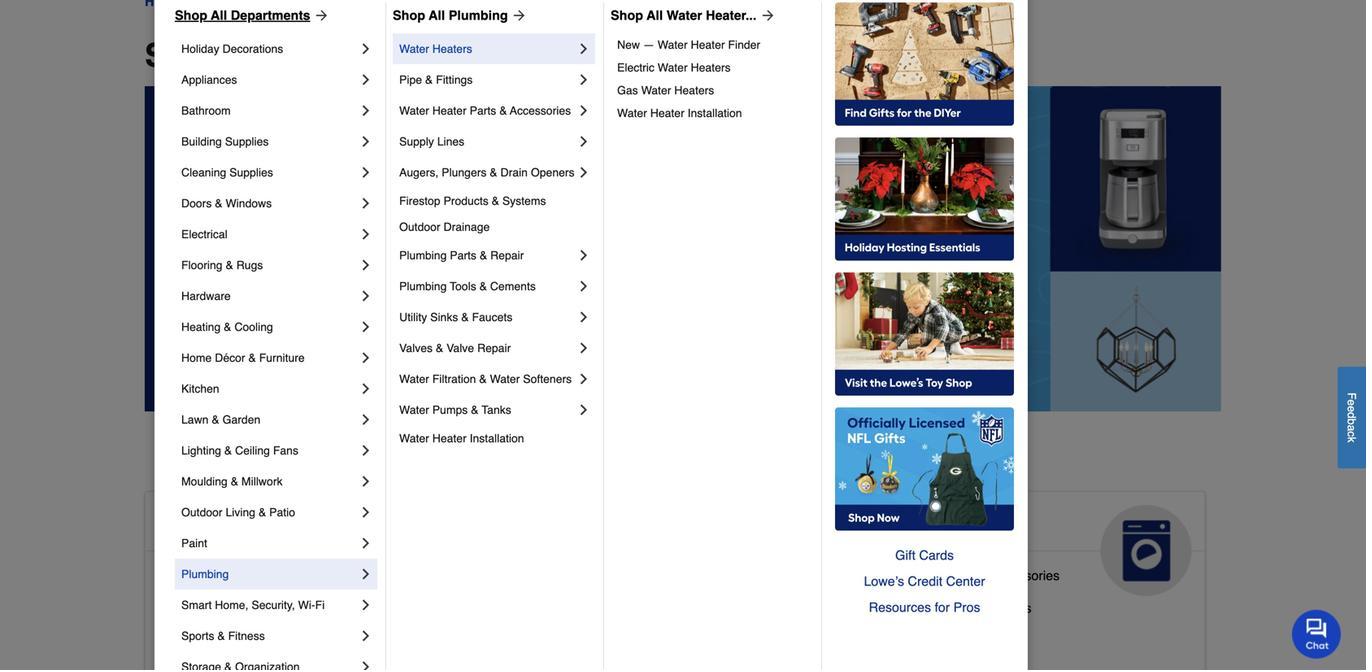 Task type: locate. For each thing, give the bounding box(es) containing it.
& right tools
[[479, 280, 487, 293]]

chevron right image for water pumps & tanks
[[576, 402, 592, 418]]

heater up the lines
[[432, 104, 467, 117]]

2 shop from the left
[[393, 8, 425, 23]]

& right animal
[[603, 511, 620, 538]]

all up —
[[647, 8, 663, 23]]

0 vertical spatial repair
[[490, 249, 524, 262]]

bathroom link
[[181, 95, 358, 126]]

pet beds, houses, & furniture link
[[521, 623, 697, 655]]

1 vertical spatial water heater installation
[[399, 432, 524, 445]]

arrow right image
[[310, 7, 330, 24], [508, 7, 528, 24], [757, 7, 776, 24]]

water heater installation down water pumps & tanks
[[399, 432, 524, 445]]

repair for plumbing parts & repair
[[490, 249, 524, 262]]

utility sinks & faucets
[[399, 311, 513, 324]]

all down shop all departments link
[[235, 37, 275, 74]]

water up supply
[[399, 104, 429, 117]]

heater up electric water heaters link
[[691, 38, 725, 51]]

1 shop from the left
[[175, 8, 207, 23]]

& right lawn
[[212, 413, 219, 426]]

1 vertical spatial water heater installation link
[[399, 425, 592, 451]]

0 vertical spatial supplies
[[225, 135, 269, 148]]

1 horizontal spatial shop
[[393, 8, 425, 23]]

0 vertical spatial pet
[[626, 511, 661, 538]]

all up water heaters
[[429, 8, 445, 23]]

heating
[[181, 320, 221, 333]]

heaters down new — water heater finder link
[[691, 61, 731, 74]]

parts down pipe & fittings link
[[470, 104, 496, 117]]

water heater installation link down tanks
[[399, 425, 592, 451]]

k
[[1346, 437, 1359, 442]]

shop up the holiday
[[175, 8, 207, 23]]

supply
[[399, 135, 434, 148]]

1 vertical spatial outdoor
[[181, 506, 223, 519]]

e up b
[[1346, 406, 1359, 412]]

lawn & garden link
[[181, 404, 358, 435]]

& up 'outdoor drainage' link
[[492, 194, 499, 207]]

water heater installation
[[617, 107, 742, 120], [399, 432, 524, 445]]

arrow right image inside shop all water heater... link
[[757, 7, 776, 24]]

heater inside new — water heater finder link
[[691, 38, 725, 51]]

for
[[935, 600, 950, 615]]

electric
[[617, 61, 655, 74]]

animal
[[521, 511, 597, 538]]

flooring
[[181, 259, 223, 272]]

appliances
[[181, 73, 237, 86], [883, 511, 1005, 538]]

& left rugs
[[226, 259, 233, 272]]

find gifts for the diyer. image
[[835, 2, 1014, 126]]

water up tanks
[[490, 372, 520, 385]]

appliances link up the chillers
[[870, 492, 1205, 596]]

chevron right image for flooring & rugs
[[358, 257, 374, 273]]

windows
[[226, 197, 272, 210]]

houses,
[[581, 627, 629, 642]]

1 vertical spatial pet
[[521, 627, 541, 642]]

& left drain
[[490, 166, 497, 179]]

3 shop from the left
[[611, 8, 643, 23]]

accessible for accessible bathroom
[[159, 568, 221, 583]]

2 arrow right image from the left
[[508, 7, 528, 24]]

0 horizontal spatial outdoor
[[181, 506, 223, 519]]

sinks
[[430, 311, 458, 324]]

1 vertical spatial departments
[[285, 37, 483, 74]]

0 vertical spatial installation
[[688, 107, 742, 120]]

& right entry
[[258, 633, 267, 648]]

all up 'holiday decorations'
[[211, 8, 227, 23]]

0 horizontal spatial appliances
[[181, 73, 237, 86]]

cards
[[919, 548, 954, 563]]

plumbing inside plumbing parts & repair link
[[399, 249, 447, 262]]

2 horizontal spatial arrow right image
[[757, 7, 776, 24]]

departments
[[231, 8, 310, 23], [285, 37, 483, 74]]

furniture up kitchen link
[[259, 351, 305, 364]]

supplies up windows
[[229, 166, 273, 179]]

0 vertical spatial furniture
[[259, 351, 305, 364]]

—
[[643, 38, 655, 51]]

accessible down smart
[[159, 633, 221, 648]]

chevron right image for holiday decorations
[[358, 41, 374, 57]]

2 vertical spatial supplies
[[579, 594, 629, 609]]

chevron right image for lighting & ceiling fans
[[358, 442, 374, 459]]

water heater installation link down electric water heaters link
[[617, 102, 810, 124]]

finder
[[728, 38, 760, 51]]

1 horizontal spatial pet
[[626, 511, 661, 538]]

1 vertical spatial accessories
[[990, 568, 1060, 583]]

chevron right image for smart home, security, wi-fi
[[358, 597, 374, 613]]

resources
[[869, 600, 931, 615]]

1 horizontal spatial installation
[[688, 107, 742, 120]]

1 horizontal spatial appliances
[[883, 511, 1005, 538]]

doors & windows link
[[181, 188, 358, 219]]

chevron right image for building supplies
[[358, 133, 374, 150]]

arrow right image up 'shop all departments'
[[310, 7, 330, 24]]

plumbing inside shop all plumbing link
[[449, 8, 508, 23]]

repair inside plumbing parts & repair link
[[490, 249, 524, 262]]

chevron right image
[[358, 72, 374, 88], [358, 102, 374, 119], [576, 102, 592, 119], [576, 164, 592, 181], [576, 309, 592, 325], [576, 402, 592, 418], [358, 412, 374, 428], [358, 442, 374, 459], [358, 535, 374, 551], [358, 628, 374, 644], [358, 659, 374, 670]]

home décor & furniture link
[[181, 342, 358, 373]]

doors
[[181, 197, 212, 210]]

heaters for electric water heaters
[[691, 61, 731, 74]]

ceiling
[[235, 444, 270, 457]]

paint
[[181, 537, 207, 550]]

supplies for livestock supplies
[[579, 594, 629, 609]]

departments for shop all departments
[[285, 37, 483, 74]]

appliances up the cards
[[883, 511, 1005, 538]]

bathroom up building
[[181, 104, 231, 117]]

shop up new
[[611, 8, 643, 23]]

1 vertical spatial repair
[[477, 342, 511, 355]]

repair for valves & valve repair
[[477, 342, 511, 355]]

installation down gas water heaters "link"
[[688, 107, 742, 120]]

accessories up the chillers
[[990, 568, 1060, 583]]

valve
[[447, 342, 474, 355]]

3 accessible from the top
[[159, 601, 221, 616]]

accessible home
[[159, 511, 347, 538]]

chevron right image for doors & windows
[[358, 195, 374, 211]]

water heater installation link
[[617, 102, 810, 124], [399, 425, 592, 451]]

installation
[[688, 107, 742, 120], [470, 432, 524, 445]]

0 vertical spatial departments
[[231, 8, 310, 23]]

appliances link down decorations
[[181, 64, 358, 95]]

plumbing inside plumbing 'link'
[[181, 568, 229, 581]]

chevron right image for water heater parts & accessories
[[576, 102, 592, 119]]

home
[[181, 351, 212, 364], [284, 511, 347, 538], [271, 633, 305, 648]]

chevron right image for supply lines
[[576, 133, 592, 150]]

1 vertical spatial bathroom
[[224, 568, 281, 583]]

0 vertical spatial outdoor
[[399, 220, 440, 233]]

all
[[211, 8, 227, 23], [429, 8, 445, 23], [647, 8, 663, 23], [235, 37, 275, 74]]

0 vertical spatial home
[[181, 351, 212, 364]]

1 vertical spatial supplies
[[229, 166, 273, 179]]

heaters up fittings
[[432, 42, 472, 55]]

& up wine
[[978, 568, 987, 583]]

& right filtration
[[479, 372, 487, 385]]

shop up water heaters
[[393, 8, 425, 23]]

repair inside valves & valve repair link
[[477, 342, 511, 355]]

heaters down electric water heaters link
[[674, 84, 714, 97]]

& left tanks
[[471, 403, 479, 416]]

firestop products & systems
[[399, 194, 546, 207]]

firestop products & systems link
[[399, 188, 592, 214]]

d
[[1346, 412, 1359, 418]]

repair down "faucets"
[[477, 342, 511, 355]]

& right décor
[[248, 351, 256, 364]]

1 arrow right image from the left
[[310, 7, 330, 24]]

pet
[[626, 511, 661, 538], [521, 627, 541, 642]]

4 accessible from the top
[[159, 633, 221, 648]]

accessible down moulding
[[159, 511, 278, 538]]

0 horizontal spatial accessories
[[510, 104, 571, 117]]

heaters for gas water heaters
[[674, 84, 714, 97]]

flooring & rugs link
[[181, 250, 358, 281]]

0 horizontal spatial arrow right image
[[310, 7, 330, 24]]

water heaters
[[399, 42, 472, 55]]

plumbing inside "plumbing tools & cements" link
[[399, 280, 447, 293]]

systems
[[502, 194, 546, 207]]

water up pipe
[[399, 42, 429, 55]]

supplies inside livestock supplies link
[[579, 594, 629, 609]]

chevron right image for plumbing parts & repair
[[576, 247, 592, 264]]

1 accessible from the top
[[159, 511, 278, 538]]

chevron right image for bathroom
[[358, 102, 374, 119]]

millwork
[[241, 475, 283, 488]]

lighting & ceiling fans link
[[181, 435, 358, 466]]

& left valve
[[436, 342, 443, 355]]

shop
[[175, 8, 207, 23], [393, 8, 425, 23], [611, 8, 643, 23]]

all for plumbing
[[429, 8, 445, 23]]

0 horizontal spatial installation
[[470, 432, 524, 445]]

water up gas water heaters
[[658, 61, 688, 74]]

0 vertical spatial appliances
[[181, 73, 237, 86]]

enjoy savings year-round. no matter what you're shopping for, find what you need at a great price. image
[[145, 86, 1222, 411]]

arrow right image for shop all water heater...
[[757, 7, 776, 24]]

& right houses,
[[632, 627, 641, 642]]

repair down 'outdoor drainage' link
[[490, 249, 524, 262]]

accessible up sports
[[159, 601, 221, 616]]

accessible entry & home
[[159, 633, 305, 648]]

1 horizontal spatial outdoor
[[399, 220, 440, 233]]

chevron right image for utility sinks & faucets
[[576, 309, 592, 325]]

2 e from the top
[[1346, 406, 1359, 412]]

heater inside water heater parts & accessories link
[[432, 104, 467, 117]]

outdoor down moulding
[[181, 506, 223, 519]]

outdoor for outdoor drainage
[[399, 220, 440, 233]]

all for water
[[647, 8, 663, 23]]

arrow right image up 'water heaters' link
[[508, 7, 528, 24]]

home,
[[215, 599, 248, 612]]

plumbing tools & cements link
[[399, 271, 576, 302]]

plumbing down outdoor drainage
[[399, 249, 447, 262]]

supplies inside cleaning supplies 'link'
[[229, 166, 273, 179]]

1 horizontal spatial water heater installation
[[617, 107, 742, 120]]

chevron right image for outdoor living & patio
[[358, 504, 374, 521]]

beds,
[[544, 627, 577, 642]]

valves
[[399, 342, 433, 355]]

water left pumps
[[399, 403, 429, 416]]

f e e d b a c k
[[1346, 392, 1359, 442]]

filtration
[[432, 372, 476, 385]]

sports
[[181, 629, 214, 642]]

water up electric water heaters on the top of page
[[658, 38, 688, 51]]

appliances down the holiday
[[181, 73, 237, 86]]

chevron right image for home décor & furniture
[[358, 350, 374, 366]]

shop
[[145, 37, 226, 74]]

moulding & millwork link
[[181, 466, 358, 497]]

chevron right image for water heaters
[[576, 41, 592, 57]]

1 vertical spatial heaters
[[691, 61, 731, 74]]

sports & fitness
[[181, 629, 265, 642]]

utility sinks & faucets link
[[399, 302, 576, 333]]

furniture
[[259, 351, 305, 364], [645, 627, 697, 642]]

e up the d
[[1346, 399, 1359, 406]]

2 vertical spatial heaters
[[674, 84, 714, 97]]

electrical
[[181, 228, 228, 241]]

arrow right image for shop all plumbing
[[508, 7, 528, 24]]

installation down tanks
[[470, 432, 524, 445]]

0 horizontal spatial appliances link
[[181, 64, 358, 95]]

beverage & wine chillers
[[883, 601, 1032, 616]]

1 horizontal spatial appliances link
[[870, 492, 1205, 596]]

plumbing up 'water heaters' link
[[449, 8, 508, 23]]

supplies up cleaning supplies
[[225, 135, 269, 148]]

& down 'outdoor drainage' link
[[480, 249, 487, 262]]

arrow right image up finder
[[757, 7, 776, 24]]

0 vertical spatial parts
[[470, 104, 496, 117]]

1 e from the top
[[1346, 399, 1359, 406]]

0 vertical spatial appliances link
[[181, 64, 358, 95]]

2 accessible from the top
[[159, 568, 221, 583]]

appliances link
[[181, 64, 358, 95], [870, 492, 1205, 596]]

heaters
[[432, 42, 472, 55], [691, 61, 731, 74], [674, 84, 714, 97]]

bathroom up the 'smart home, security, wi-fi'
[[224, 568, 281, 583]]

lawn
[[181, 413, 209, 426]]

chevron right image for kitchen
[[358, 381, 374, 397]]

kitchen
[[181, 382, 219, 395]]

lawn & garden
[[181, 413, 260, 426]]

parts down drainage
[[450, 249, 477, 262]]

accessible up smart
[[159, 568, 221, 583]]

gift cards link
[[835, 542, 1014, 568]]

care
[[521, 538, 572, 564]]

2 horizontal spatial shop
[[611, 8, 643, 23]]

supplies up houses,
[[579, 594, 629, 609]]

parts down the cards
[[944, 568, 974, 583]]

electric water heaters link
[[617, 56, 810, 79]]

supplies inside building supplies link
[[225, 135, 269, 148]]

arrow right image inside shop all departments link
[[310, 7, 330, 24]]

plumbing for plumbing parts & repair
[[399, 249, 447, 262]]

water right gas
[[641, 84, 671, 97]]

furniture right houses,
[[645, 627, 697, 642]]

0 horizontal spatial shop
[[175, 8, 207, 23]]

heaters inside "link"
[[674, 84, 714, 97]]

pipe
[[399, 73, 422, 86]]

2 vertical spatial parts
[[944, 568, 974, 583]]

1 vertical spatial parts
[[450, 249, 477, 262]]

0 vertical spatial heaters
[[432, 42, 472, 55]]

& left millwork
[[231, 475, 238, 488]]

supplies
[[225, 135, 269, 148], [229, 166, 273, 179], [579, 594, 629, 609]]

center
[[946, 574, 985, 589]]

plumbing up smart
[[181, 568, 229, 581]]

accessible bedroom
[[159, 601, 277, 616]]

accessible for accessible entry & home
[[159, 633, 221, 648]]

plumbing up utility
[[399, 280, 447, 293]]

accessories up supply lines link on the left of page
[[510, 104, 571, 117]]

arrow right image inside shop all plumbing link
[[508, 7, 528, 24]]

1 horizontal spatial arrow right image
[[508, 7, 528, 24]]

home décor & furniture
[[181, 351, 305, 364]]

0 horizontal spatial water heater installation link
[[399, 425, 592, 451]]

1 vertical spatial furniture
[[645, 627, 697, 642]]

utility
[[399, 311, 427, 324]]

animal & pet care
[[521, 511, 661, 564]]

0 vertical spatial water heater installation link
[[617, 102, 810, 124]]

water heater installation down gas water heaters
[[617, 107, 742, 120]]

chevron right image
[[358, 41, 374, 57], [576, 41, 592, 57], [576, 72, 592, 88], [358, 133, 374, 150], [576, 133, 592, 150], [358, 164, 374, 181], [358, 195, 374, 211], [358, 226, 374, 242], [576, 247, 592, 264], [358, 257, 374, 273], [576, 278, 592, 294], [358, 288, 374, 304], [358, 319, 374, 335], [576, 340, 592, 356], [358, 350, 374, 366], [576, 371, 592, 387], [358, 381, 374, 397], [358, 473, 374, 490], [358, 504, 374, 521], [358, 566, 374, 582], [358, 597, 374, 613]]

& up supply lines link on the left of page
[[500, 104, 507, 117]]

0 vertical spatial bathroom
[[181, 104, 231, 117]]

outdoor down firestop
[[399, 220, 440, 233]]

3 arrow right image from the left
[[757, 7, 776, 24]]

& left the patio at left bottom
[[259, 506, 266, 519]]



Task type: describe. For each thing, give the bounding box(es) containing it.
1 vertical spatial home
[[284, 511, 347, 538]]

moulding & millwork
[[181, 475, 283, 488]]

chevron right image for hardware
[[358, 288, 374, 304]]

valves & valve repair link
[[399, 333, 576, 364]]

moulding
[[181, 475, 228, 488]]

lighting
[[181, 444, 221, 457]]

smart home, security, wi-fi
[[181, 599, 325, 612]]

accessible for accessible home
[[159, 511, 278, 538]]

gas water heaters link
[[617, 79, 810, 102]]

cements
[[490, 280, 536, 293]]

water filtration & water softeners link
[[399, 364, 576, 394]]

livestock
[[521, 594, 575, 609]]

chevron right image for augers, plungers & drain openers
[[576, 164, 592, 181]]

shop all plumbing link
[[393, 6, 528, 25]]

chevron right image for paint
[[358, 535, 374, 551]]

water pumps & tanks
[[399, 403, 511, 416]]

security,
[[252, 599, 295, 612]]

heater down gas water heaters
[[650, 107, 685, 120]]

pumps
[[432, 403, 468, 416]]

smart home, security, wi-fi link
[[181, 590, 358, 621]]

water down valves
[[399, 372, 429, 385]]

outdoor drainage
[[399, 220, 490, 233]]

c
[[1346, 431, 1359, 437]]

cleaning supplies link
[[181, 157, 358, 188]]

accessible home image
[[376, 505, 467, 596]]

0 horizontal spatial water heater installation
[[399, 432, 524, 445]]

plumbing for plumbing tools & cements
[[399, 280, 447, 293]]

accessible home link
[[146, 492, 480, 596]]

holiday hosting essentials. image
[[835, 137, 1014, 261]]

water down gas
[[617, 107, 647, 120]]

water inside "link"
[[641, 84, 671, 97]]

0 vertical spatial accessories
[[510, 104, 571, 117]]

& left ceiling
[[224, 444, 232, 457]]

chevron right image for cleaning supplies
[[358, 164, 374, 181]]

supply lines link
[[399, 126, 576, 157]]

parts for appliance
[[944, 568, 974, 583]]

plumbing parts & repair link
[[399, 240, 576, 271]]

water up new — water heater finder
[[667, 8, 702, 23]]

shop all departments
[[175, 8, 310, 23]]

doors & windows
[[181, 197, 272, 210]]

arrow right image for shop all departments
[[310, 7, 330, 24]]

1 horizontal spatial accessories
[[990, 568, 1060, 583]]

livestock supplies
[[521, 594, 629, 609]]

lowe's
[[864, 574, 904, 589]]

appliance parts & accessories
[[883, 568, 1060, 583]]

valves & valve repair
[[399, 342, 511, 355]]

f
[[1346, 392, 1359, 399]]

chevron right image for lawn & garden
[[358, 412, 374, 428]]

resources for pros
[[869, 600, 980, 615]]

1 vertical spatial appliances
[[883, 511, 1005, 538]]

appliance
[[883, 568, 941, 583]]

& inside 'link'
[[471, 403, 479, 416]]

chevron right image for moulding & millwork
[[358, 473, 374, 490]]

tanks
[[482, 403, 511, 416]]

faucets
[[472, 311, 513, 324]]

shop all departments
[[145, 37, 483, 74]]

0 vertical spatial water heater installation
[[617, 107, 742, 120]]

appliance parts & accessories link
[[883, 564, 1060, 597]]

departments for shop all departments
[[231, 8, 310, 23]]

building supplies
[[181, 135, 269, 148]]

outdoor for outdoor living & patio
[[181, 506, 223, 519]]

living
[[226, 506, 255, 519]]

paint link
[[181, 528, 358, 559]]

shop all water heater... link
[[611, 6, 776, 25]]

openers
[[531, 166, 575, 179]]

water inside 'link'
[[399, 403, 429, 416]]

heating & cooling link
[[181, 311, 358, 342]]

plumbing for plumbing
[[181, 568, 229, 581]]

& down accessible bedroom link
[[217, 629, 225, 642]]

accessible bedroom link
[[159, 597, 277, 629]]

cleaning
[[181, 166, 226, 179]]

gift
[[895, 548, 916, 563]]

0 horizontal spatial furniture
[[259, 351, 305, 364]]

chevron right image for plumbing tools & cements
[[576, 278, 592, 294]]

water down water pumps & tanks
[[399, 432, 429, 445]]

& left the pros
[[943, 601, 951, 616]]

shop for shop all plumbing
[[393, 8, 425, 23]]

chevron right image for water filtration & water softeners
[[576, 371, 592, 387]]

animal & pet care image
[[739, 505, 830, 596]]

0 horizontal spatial pet
[[521, 627, 541, 642]]

1 horizontal spatial water heater installation link
[[617, 102, 810, 124]]

heater...
[[706, 8, 757, 23]]

chat invite button image
[[1292, 609, 1342, 659]]

electrical link
[[181, 219, 358, 250]]

chevron right image for sports & fitness
[[358, 628, 374, 644]]

& right pipe
[[425, 73, 433, 86]]

building supplies link
[[181, 126, 358, 157]]

chevron right image for heating & cooling
[[358, 319, 374, 335]]

& inside animal & pet care
[[603, 511, 620, 538]]

chevron right image for appliances
[[358, 72, 374, 88]]

livestock supplies link
[[521, 590, 629, 623]]

chevron right image for valves & valve repair
[[576, 340, 592, 356]]

smart
[[181, 599, 212, 612]]

all for departments
[[211, 8, 227, 23]]

& right 'doors'
[[215, 197, 222, 210]]

appliances image
[[1101, 505, 1192, 596]]

shop all departments link
[[175, 6, 330, 25]]

holiday decorations link
[[181, 33, 358, 64]]

drainage
[[444, 220, 490, 233]]

supplies for building supplies
[[225, 135, 269, 148]]

firestop
[[399, 194, 440, 207]]

2 vertical spatial home
[[271, 633, 305, 648]]

tools
[[450, 280, 476, 293]]

chevron right image for plumbing
[[358, 566, 374, 582]]

kitchen link
[[181, 373, 358, 404]]

water heater parts & accessories link
[[399, 95, 576, 126]]

chillers
[[988, 601, 1032, 616]]

heater down pumps
[[432, 432, 467, 445]]

rugs
[[236, 259, 263, 272]]

credit
[[908, 574, 943, 589]]

shop all water heater...
[[611, 8, 757, 23]]

cleaning supplies
[[181, 166, 273, 179]]

a
[[1346, 425, 1359, 431]]

chevron right image for pipe & fittings
[[576, 72, 592, 88]]

shop for shop all departments
[[175, 8, 207, 23]]

visit the lowe's toy shop. image
[[835, 272, 1014, 396]]

outdoor living & patio link
[[181, 497, 358, 528]]

holiday
[[181, 42, 219, 55]]

chevron right image for electrical
[[358, 226, 374, 242]]

pet inside animal & pet care
[[626, 511, 661, 538]]

accessible for accessible bedroom
[[159, 601, 221, 616]]

bedroom
[[224, 601, 277, 616]]

& right the 'sinks'
[[461, 311, 469, 324]]

pipe & fittings
[[399, 73, 473, 86]]

augers,
[[399, 166, 439, 179]]

officially licensed n f l gifts. shop now. image
[[835, 407, 1014, 531]]

parts for plumbing
[[450, 249, 477, 262]]

fittings
[[436, 73, 473, 86]]

1 vertical spatial installation
[[470, 432, 524, 445]]

animal & pet care link
[[508, 492, 843, 596]]

lighting & ceiling fans
[[181, 444, 298, 457]]

supplies for cleaning supplies
[[229, 166, 273, 179]]

decorations
[[222, 42, 283, 55]]

products
[[444, 194, 489, 207]]

1 vertical spatial appliances link
[[870, 492, 1205, 596]]

shop for shop all water heater...
[[611, 8, 643, 23]]

beverage & wine chillers link
[[883, 597, 1032, 629]]

garden
[[223, 413, 260, 426]]

beverage
[[883, 601, 939, 616]]

resources for pros link
[[835, 595, 1014, 621]]

cooling
[[235, 320, 273, 333]]

wi-
[[298, 599, 315, 612]]

heating & cooling
[[181, 320, 273, 333]]

lines
[[437, 135, 465, 148]]

plumbing link
[[181, 559, 358, 590]]

entry
[[224, 633, 255, 648]]

holiday decorations
[[181, 42, 283, 55]]

1 horizontal spatial furniture
[[645, 627, 697, 642]]

sports & fitness link
[[181, 621, 358, 651]]

& left cooling
[[224, 320, 231, 333]]



Task type: vqa. For each thing, say whether or not it's contained in the screenshot.
Heating & Cooling link
yes



